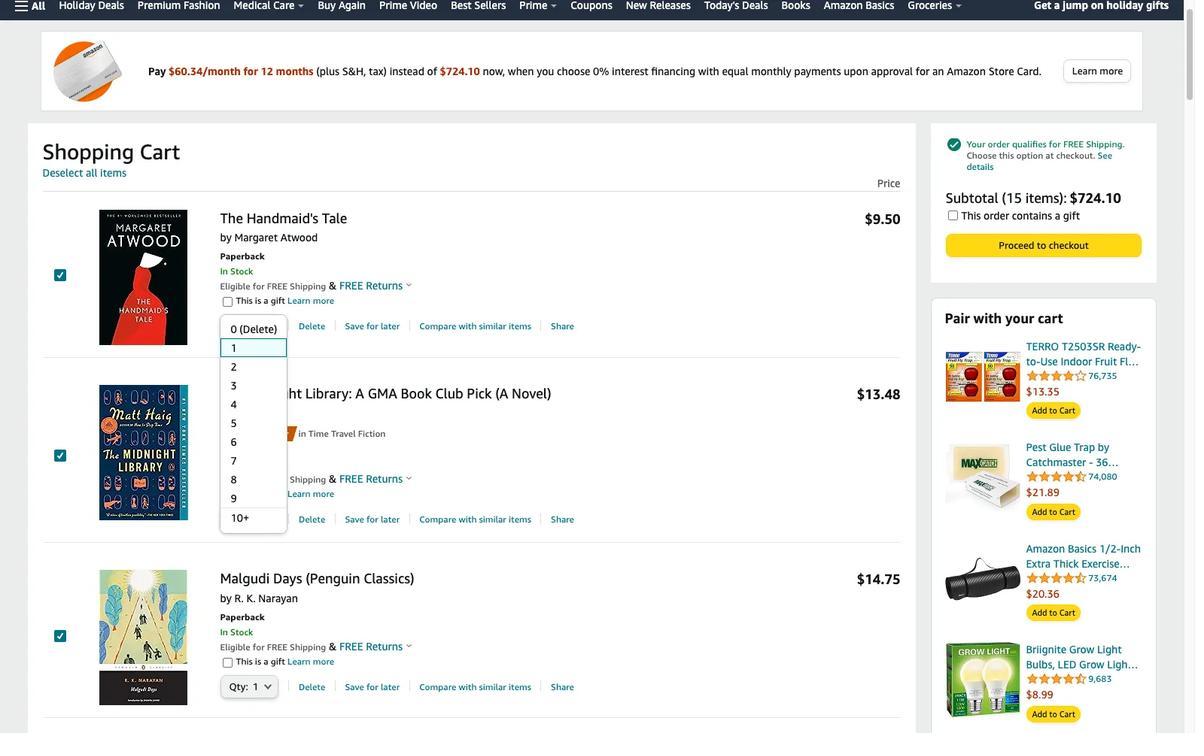 Task type: vqa. For each thing, say whether or not it's contained in the screenshot.
'0%'
yes



Task type: locate. For each thing, give the bounding box(es) containing it.
by
[[220, 231, 232, 244], [220, 407, 232, 419], [220, 592, 232, 605]]

| image right compare with similar items the midnight library: a gma book club pick (a novel) submit
[[541, 514, 541, 524]]

2 checkbox image from the top
[[54, 450, 66, 462]]

| image
[[409, 321, 410, 331], [541, 321, 541, 331], [288, 514, 289, 524], [335, 514, 336, 524], [409, 514, 410, 524], [541, 514, 541, 524], [288, 681, 289, 692], [541, 681, 541, 692]]

& for (penguin
[[329, 640, 337, 653]]

& for tale
[[329, 279, 337, 292]]

more up delete malgudi days (penguin classics) submit at the bottom left of page
[[313, 656, 334, 667]]

a for second learn more link from the bottom of the "shopping cart" main content
[[264, 489, 268, 500]]

returns left popover image
[[366, 640, 403, 653]]

qty: 1
[[229, 320, 258, 332], [229, 681, 258, 693]]

this down r.
[[236, 656, 253, 667]]

stock
[[230, 266, 253, 277], [230, 459, 253, 471], [230, 627, 253, 638]]

0 vertical spatial with
[[698, 64, 719, 77]]

1 the from the top
[[220, 210, 243, 227]]

this is a gift learn more for days
[[236, 656, 334, 667]]

3 learn more link from the top
[[285, 656, 334, 667]]

checkbox image
[[54, 270, 66, 282], [54, 450, 66, 462]]

& down tale
[[329, 279, 337, 292]]

0 vertical spatial popover image
[[407, 283, 412, 287]]

free right at
[[1063, 138, 1084, 150]]

free returns button up 'save for later malgudi days (penguin classics)' submit
[[337, 640, 412, 655]]

eligible for free shipping up (delete)
[[220, 281, 326, 292]]

gift up (delete)
[[271, 295, 285, 307]]

0 vertical spatial qty: 1
[[229, 320, 258, 332]]

with left equal
[[698, 64, 719, 77]]

2 vertical spatial shipping
[[290, 642, 326, 653]]

2 vertical spatial share link
[[551, 682, 574, 694]]

share link for narayan
[[551, 682, 574, 694]]

amazon up extra
[[1026, 543, 1065, 555]]

this
[[999, 150, 1014, 161]]

this
[[961, 209, 981, 222], [236, 295, 253, 307], [236, 489, 253, 500], [236, 656, 253, 667]]

0 horizontal spatial amazon
[[947, 64, 986, 77]]

this for second learn more link from the bottom of the "shopping cart" main content
[[236, 489, 253, 500]]

add to cart submit down $21.89
[[1027, 505, 1080, 520]]

3 add to cart submit from the top
[[1027, 606, 1080, 621]]

add to cart submit down $20.36
[[1027, 606, 1080, 621]]

this is a gift learn more for handmaid's
[[236, 295, 334, 307]]

2 vertical spatial eligible
[[220, 642, 250, 653]]

free returns button for tale
[[337, 279, 412, 294]]

2 vertical spatial share
[[551, 682, 574, 693]]

gift up 10+ link in the left of the page
[[271, 489, 285, 500]]

eligible for malgudi
[[220, 642, 250, 653]]

3 share link from the top
[[551, 682, 574, 694]]

1 vertical spatial the
[[220, 385, 243, 402]]

Compare with similar items The Handmaid&#39;s Tale submit
[[419, 321, 531, 333]]

Delete The Midnight Library: A GMA Book Club Pick (A Novel) submit
[[299, 514, 325, 526]]

2 vertical spatial free returns button
[[337, 640, 412, 655]]

a up 10+ link in the left of the page
[[264, 489, 268, 500]]

1 free returns from the top
[[337, 279, 403, 292]]

1 vertical spatial stock
[[230, 459, 253, 471]]

2 vertical spatial learn more link
[[285, 656, 334, 667]]

dropdown image for midnight
[[264, 517, 272, 523]]

1 vertical spatial share link
[[551, 514, 574, 526]]

to
[[1037, 239, 1046, 251], [1049, 406, 1057, 416], [1049, 507, 1057, 517], [1049, 608, 1057, 618], [1049, 710, 1057, 719]]

0 vertical spatial is
[[255, 295, 261, 307]]

0 vertical spatial paperback in stock
[[220, 251, 265, 277]]

0 vertical spatial eligible for free shipping
[[220, 281, 326, 292]]

see details
[[967, 150, 1112, 172]]

2 vertical spatial is
[[255, 656, 261, 667]]

| image left delete the midnight library: a gma book club pick (a novel) submit
[[288, 514, 289, 524]]

3 eligible for free shipping from the top
[[220, 642, 326, 653]]

eligible for free shipping for days
[[220, 642, 326, 653]]

add to cart for $13.35
[[1032, 406, 1075, 416]]

returns for (penguin
[[366, 640, 403, 653]]

2 paperback in stock from the top
[[220, 612, 265, 638]]

malgudi
[[220, 571, 270, 587]]

the inside 'the midnight library: a gma book club pick (a novel) by matt haig'
[[220, 385, 243, 402]]

mat
[[1052, 573, 1071, 585]]

dropdown image
[[264, 323, 272, 329], [264, 517, 272, 523]]

3 stock from the top
[[230, 627, 253, 638]]

haig
[[260, 407, 282, 419]]

3 add to cart from the top
[[1032, 608, 1075, 618]]

order down (15
[[984, 209, 1009, 222]]

#1 best seller in time travel fiction paperback in stock
[[220, 429, 386, 471]]

alert image
[[947, 138, 961, 151]]

4 add from the top
[[1032, 710, 1047, 719]]

1 option
[[219, 339, 287, 358]]

more up delete the midnight library: a gma book club pick (a novel) submit
[[313, 489, 334, 500]]

1 vertical spatial shipping
[[290, 474, 326, 486]]

3 free returns button from the top
[[337, 640, 412, 655]]

gift up dropdown image
[[271, 656, 285, 667]]

paperback in stock for malgudi
[[220, 612, 265, 638]]

to down $21.89
[[1049, 507, 1057, 517]]

1 eligible from the top
[[220, 281, 250, 292]]

free up (delete)
[[267, 281, 287, 292]]

3 by from the top
[[220, 592, 232, 605]]

cart
[[140, 139, 180, 164], [1059, 406, 1075, 416], [1059, 507, 1075, 517], [1059, 608, 1075, 618], [1059, 710, 1075, 719]]

qty: 1 up 1 option
[[229, 320, 258, 332]]

paperback in stock for the
[[220, 251, 265, 277]]

0 vertical spatial free returns
[[337, 279, 403, 292]]

1 vertical spatial order
[[984, 209, 1009, 222]]

1 horizontal spatial amazon
[[1026, 543, 1065, 555]]

cart right shopping
[[140, 139, 180, 164]]

1 by from the top
[[220, 231, 232, 244]]

is up (delete)
[[255, 295, 261, 307]]

3 this is a gift learn more from the top
[[236, 656, 334, 667]]

2 is from the top
[[255, 489, 261, 500]]

cart down the $20.36 link
[[1059, 608, 1075, 618]]

qty: 1 left dropdown image
[[229, 681, 258, 693]]

1 horizontal spatial with
[[974, 310, 1002, 327]]

1 stock from the top
[[230, 266, 253, 277]]

2 stock from the top
[[230, 459, 253, 471]]

1 & from the top
[[329, 279, 337, 292]]

This order contains a gift checkbox
[[948, 211, 958, 221]]

gift for second learn more link from the bottom of the "shopping cart" main content
[[271, 489, 285, 500]]

payments
[[794, 64, 841, 77]]

1 vertical spatial &
[[329, 473, 337, 486]]

10+
[[231, 512, 249, 525]]

1/2-
[[1099, 543, 1121, 555]]

1 shipping from the top
[[290, 281, 326, 292]]

the up margaret
[[220, 210, 243, 227]]

popover image
[[407, 644, 412, 648]]

3
[[231, 380, 237, 392]]

2 vertical spatial this is a gift learn more
[[236, 656, 334, 667]]

paperback down best
[[220, 444, 265, 456]]

1 vertical spatial is
[[255, 489, 261, 500]]

learn more link up delete the handmaid&#39;s tale submit
[[285, 295, 334, 307]]

midnight
[[247, 385, 302, 402]]

0 vertical spatial stock
[[230, 266, 253, 277]]

time
[[308, 429, 329, 440]]

1 paperback in stock from the top
[[220, 251, 265, 277]]

8
[[231, 474, 237, 486]]

add to cart down $8.99
[[1032, 710, 1075, 719]]

2 the from the top
[[220, 385, 243, 402]]

0 vertical spatial share link
[[551, 321, 574, 333]]

1 vertical spatial share
[[551, 514, 574, 526]]

1 vertical spatial 1
[[231, 342, 237, 355]]

choose
[[967, 150, 997, 161]]

a
[[1055, 209, 1060, 222], [264, 295, 268, 307], [264, 489, 268, 500], [264, 656, 268, 667]]

free returns button up save for later the handmaid&#39;s tale submit
[[337, 279, 412, 294]]

1 vertical spatial this is a gift learn more
[[236, 489, 334, 500]]

in for the
[[220, 266, 228, 277]]

with right pair
[[974, 310, 1002, 327]]

amazon right 'an'
[[947, 64, 986, 77]]

2 share link from the top
[[551, 514, 574, 526]]

items
[[100, 166, 126, 179]]

a up dropdown image
[[264, 656, 268, 667]]

$724.10 down see
[[1070, 190, 1121, 206]]

in down the malgudi
[[220, 627, 228, 638]]

add to cart submit down $13.35
[[1027, 404, 1080, 419]]

learn
[[1072, 65, 1097, 77], [288, 295, 311, 307], [288, 489, 311, 500], [288, 656, 311, 667]]

by left r.
[[220, 592, 232, 605]]

& down malgudi days (penguin classics) by r. k. narayan
[[329, 640, 337, 653]]

add to cart down $20.36
[[1032, 608, 1075, 618]]

Compare with similar items The Midnight Library: A GMA Book Club Pick (A Novel) submit
[[419, 514, 531, 526]]

0 vertical spatial share
[[551, 321, 574, 332]]

2 add to cart from the top
[[1032, 507, 1075, 517]]

by inside the handmaid's tale by margaret atwood
[[220, 231, 232, 244]]

at
[[1046, 150, 1054, 161]]

2 add from the top
[[1032, 507, 1047, 517]]

6
[[231, 436, 237, 449]]

eligible for free shipping up dropdown image
[[220, 642, 326, 653]]

popover image
[[407, 283, 412, 287], [407, 477, 412, 480]]

1 add to cart submit from the top
[[1027, 404, 1080, 419]]

0 vertical spatial amazon
[[947, 64, 986, 77]]

the handmaid's tale by margaret atwood
[[220, 210, 347, 244]]

1 dropdown image from the top
[[264, 323, 272, 329]]

add to cart for $21.89
[[1032, 507, 1075, 517]]

1 vertical spatial eligible for free shipping
[[220, 474, 326, 486]]

1 right 0
[[253, 320, 258, 332]]

0 vertical spatial dropdown image
[[264, 323, 272, 329]]

stock up "8"
[[230, 459, 253, 471]]

2 shipping from the top
[[290, 474, 326, 486]]

shipping
[[290, 281, 326, 292], [290, 474, 326, 486], [290, 642, 326, 653]]

3 & from the top
[[329, 640, 337, 653]]

0 vertical spatial &
[[329, 279, 337, 292]]

learn up delete malgudi days (penguin classics) submit at the bottom left of page
[[288, 656, 311, 667]]

2 vertical spatial by
[[220, 592, 232, 605]]

cart for $8.99
[[1059, 710, 1075, 719]]

this is a gift learn more
[[236, 295, 334, 307], [236, 489, 334, 500], [236, 656, 334, 667]]

2 paperback from the top
[[220, 444, 265, 456]]

1 vertical spatial popover image
[[407, 477, 412, 480]]

checkbox image
[[54, 631, 66, 643]]

add for $8.99
[[1032, 710, 1047, 719]]

1 add to cart from the top
[[1032, 406, 1075, 416]]

2 vertical spatial in
[[220, 627, 228, 638]]

pair with your cart
[[945, 310, 1063, 327]]

shipping up delete the handmaid&#39;s tale submit
[[290, 281, 326, 292]]

0 vertical spatial by
[[220, 231, 232, 244]]

2 vertical spatial eligible for free shipping
[[220, 642, 326, 653]]

stock for the
[[230, 266, 253, 277]]

1 checkbox image from the top
[[54, 270, 66, 282]]

add to cart submit for $8.99
[[1027, 707, 1080, 722]]

gift up checkout
[[1063, 209, 1080, 222]]

1 vertical spatial qty: 1
[[229, 681, 258, 693]]

2 by from the top
[[220, 407, 232, 419]]

the inside the handmaid's tale by margaret atwood
[[220, 210, 243, 227]]

add to cart submit for $21.89
[[1027, 505, 1080, 520]]

3 paperback from the top
[[220, 612, 265, 623]]

of
[[427, 64, 437, 77]]

1 qty: 1 from the top
[[229, 320, 258, 332]]

returns up save for later the handmaid&#39;s tale submit
[[366, 279, 403, 292]]

5 link
[[220, 414, 287, 433]]

in left 7
[[220, 459, 228, 471]]

1 returns from the top
[[366, 279, 403, 292]]

paperback in stock down margaret
[[220, 251, 265, 277]]

Add to Cart submit
[[1027, 404, 1080, 419], [1027, 505, 1080, 520], [1027, 606, 1080, 621], [1027, 707, 1080, 722]]

add for $21.89
[[1032, 507, 1047, 517]]

eligible
[[220, 281, 250, 292], [220, 474, 250, 486], [220, 642, 250, 653]]

0 vertical spatial $724.10
[[440, 64, 480, 77]]

learn up delete the handmaid&#39;s tale submit
[[288, 295, 311, 307]]

cart down $8.99 link
[[1059, 710, 1075, 719]]

1 vertical spatial free returns button
[[337, 472, 412, 487]]

eligible up 9
[[220, 474, 250, 486]]

add down $21.89
[[1032, 507, 1047, 517]]

1 share from the top
[[551, 321, 574, 332]]

| image
[[288, 321, 289, 331], [335, 321, 336, 331], [335, 681, 336, 692], [409, 681, 410, 692]]

1 vertical spatial free returns
[[337, 473, 403, 486]]

learn more link up delete the midnight library: a gma book club pick (a novel) submit
[[285, 489, 334, 500]]

is
[[255, 295, 261, 307], [255, 489, 261, 500], [255, 656, 261, 667]]

to down $13.35
[[1049, 406, 1057, 416]]

0 vertical spatial order
[[988, 138, 1010, 150]]

free
[[1063, 138, 1084, 150], [339, 279, 363, 292], [267, 281, 287, 292], [339, 473, 363, 486], [267, 474, 287, 486], [339, 640, 363, 653], [267, 642, 287, 653]]

Delete The Handmaid&#39;s Tale submit
[[299, 321, 325, 333]]

margaret
[[234, 231, 278, 244]]

& down the #1 best seller in time travel fiction paperback in stock on the bottom left of the page
[[329, 473, 337, 486]]

novel)
[[512, 385, 551, 402]]

exercise
[[1082, 558, 1120, 570]]

add to cart for $8.99
[[1032, 710, 1075, 719]]

add to cart submit down $8.99
[[1027, 707, 1080, 722]]

proceed
[[999, 239, 1034, 251]]

amazon basics 1/2-inch extra thick exercise yoga mat
[[1026, 543, 1141, 585]]

$13.48
[[857, 386, 900, 403]]

None checkbox
[[222, 658, 232, 668]]

gift for learn more link for handmaid's
[[271, 295, 285, 307]]

the handmaid's tale, opens in a new tab image
[[76, 210, 211, 345]]

0 vertical spatial in
[[220, 266, 228, 277]]

dropdown image down 9 link
[[264, 517, 272, 523]]

add down $8.99
[[1032, 710, 1047, 719]]

None checkbox
[[222, 298, 232, 307], [222, 491, 232, 501], [222, 298, 232, 307], [222, 491, 232, 501]]

2 link
[[220, 358, 287, 377]]

fiction
[[358, 429, 386, 440]]

0 vertical spatial returns
[[366, 279, 403, 292]]

r.
[[234, 592, 244, 605]]

to down $20.36
[[1049, 608, 1057, 618]]

stock down margaret
[[230, 266, 253, 277]]

more for second learn more link from the bottom of the "shopping cart" main content
[[313, 489, 334, 500]]

monthly
[[751, 64, 791, 77]]

2 in from the top
[[220, 459, 228, 471]]

1 inside 0 (delete) 1 2 3 4 5 6 7 8 9 10+
[[231, 342, 237, 355]]

learn right card.
[[1072, 65, 1097, 77]]

the
[[220, 210, 243, 227], [220, 385, 243, 402]]

free returns up save for later the midnight library: a gma book club pick (a novel) submit
[[337, 473, 403, 486]]

add to cart down $21.89
[[1032, 507, 1075, 517]]

shopping cart main content
[[27, 31, 1156, 734]]

free returns up save for later the handmaid&#39;s tale submit
[[337, 279, 403, 292]]

3 link
[[220, 377, 287, 395]]

1 vertical spatial eligible
[[220, 474, 250, 486]]

stock inside the #1 best seller in time travel fiction paperback in stock
[[230, 459, 253, 471]]

1 vertical spatial dropdown image
[[264, 517, 272, 523]]

free returns for tale
[[337, 279, 403, 292]]

$724.10
[[440, 64, 480, 77], [1070, 190, 1121, 206]]

eligible for the
[[220, 281, 250, 292]]

0 vertical spatial eligible
[[220, 281, 250, 292]]

1 is from the top
[[255, 295, 261, 307]]

0 vertical spatial checkbox image
[[54, 270, 66, 282]]

1 vertical spatial paperback
[[220, 444, 265, 456]]

0%
[[593, 64, 609, 77]]

shipping for handmaid's
[[290, 281, 326, 292]]

2 vertical spatial returns
[[366, 640, 403, 653]]

1 vertical spatial checkbox image
[[54, 450, 66, 462]]

subtotal (15 items): $724.10
[[946, 190, 1121, 206]]

now,
[[483, 64, 505, 77]]

1 vertical spatial $724.10
[[1070, 190, 1121, 206]]

3 share from the top
[[551, 682, 574, 693]]

amazon store card image
[[52, 39, 122, 103]]

more for days's learn more link
[[313, 656, 334, 667]]

pair
[[945, 310, 970, 327]]

1 vertical spatial amazon
[[1026, 543, 1065, 555]]

1 eligible for free shipping from the top
[[220, 281, 326, 292]]

more up the shipping.
[[1100, 65, 1123, 77]]

2 vertical spatial &
[[329, 640, 337, 653]]

| image right 'save for later malgudi days (penguin classics)' submit
[[409, 681, 410, 692]]

9
[[231, 492, 237, 505]]

list box containing 0 (delete)
[[219, 320, 287, 528]]

10+ link
[[220, 509, 287, 528]]

0 vertical spatial free returns button
[[337, 279, 412, 294]]

(15
[[1002, 190, 1022, 206]]

list box
[[219, 320, 287, 528]]

paperback in stock down r.
[[220, 612, 265, 638]]

add to cart down $13.35
[[1032, 406, 1075, 416]]

3 in from the top
[[220, 627, 228, 638]]

shipping down the #1 best seller in time travel fiction paperback in stock on the bottom left of the page
[[290, 474, 326, 486]]

free returns button up save for later the midnight library: a gma book club pick (a novel) submit
[[337, 472, 412, 487]]

0 vertical spatial paperback
[[220, 251, 265, 262]]

stock for malgudi
[[230, 627, 253, 638]]

cart for $21.89
[[1059, 507, 1075, 517]]

1 horizontal spatial $724.10
[[1070, 190, 1121, 206]]

cart
[[1038, 310, 1063, 327]]

shipping up delete malgudi days (penguin classics) submit at the bottom left of page
[[290, 642, 326, 653]]

(delete)
[[240, 323, 277, 336]]

1 share link from the top
[[551, 321, 574, 333]]

0 horizontal spatial with
[[698, 64, 719, 77]]

eligible up 0
[[220, 281, 250, 292]]

1 paperback from the top
[[220, 251, 265, 262]]

1 left dropdown image
[[253, 681, 258, 693]]

3 free returns from the top
[[337, 640, 403, 653]]

2 eligible from the top
[[220, 474, 250, 486]]

extra
[[1026, 558, 1051, 570]]

2 dropdown image from the top
[[264, 517, 272, 523]]

0 vertical spatial shipping
[[290, 281, 326, 292]]

1 free returns button from the top
[[337, 279, 412, 294]]

more for learn more link for handmaid's
[[313, 295, 334, 307]]

add to cart submit for $13.35
[[1027, 404, 1080, 419]]

add to cart
[[1032, 406, 1075, 416], [1032, 507, 1075, 517], [1032, 608, 1075, 618], [1032, 710, 1075, 719]]

order inside your order qualifies for free shipping. choose this option at checkout.
[[988, 138, 1010, 150]]

2 share from the top
[[551, 514, 574, 526]]

thick
[[1053, 558, 1079, 570]]

1 up "2"
[[231, 342, 237, 355]]

12
[[261, 64, 273, 77]]

$14.75
[[857, 571, 900, 588]]

3 shipping from the top
[[290, 642, 326, 653]]

a down items):
[[1055, 209, 1060, 222]]

2 vertical spatial free returns
[[337, 640, 403, 653]]

2 returns from the top
[[366, 473, 403, 486]]

1 link
[[220, 339, 287, 358]]

1 popover image from the top
[[407, 283, 412, 287]]

this up 0 (delete) link
[[236, 295, 253, 307]]

add
[[1032, 406, 1047, 416], [1032, 507, 1047, 517], [1032, 608, 1047, 618], [1032, 710, 1047, 719]]

learn more link up delete malgudi days (penguin classics) submit at the bottom left of page
[[285, 656, 334, 667]]

more up delete the handmaid&#39;s tale submit
[[313, 295, 334, 307]]

eligible down r.
[[220, 642, 250, 653]]

1 vertical spatial by
[[220, 407, 232, 419]]

returns up save for later the midnight library: a gma book club pick (a novel) submit
[[366, 473, 403, 486]]

add to cart submit for $20.36
[[1027, 606, 1080, 621]]

1 learn more link from the top
[[285, 295, 334, 307]]

3 is from the top
[[255, 656, 261, 667]]

3 eligible from the top
[[220, 642, 250, 653]]

this is a gift learn more up delete the midnight library: a gma book club pick (a novel) submit
[[236, 489, 334, 500]]

contains
[[1012, 209, 1052, 222]]

share
[[551, 321, 574, 332], [551, 514, 574, 526], [551, 682, 574, 693]]

1 in from the top
[[220, 266, 228, 277]]

1 vertical spatial learn more link
[[285, 489, 334, 500]]

4 add to cart submit from the top
[[1027, 707, 1080, 722]]

free returns button
[[337, 279, 412, 294], [337, 472, 412, 487], [337, 640, 412, 655]]

seller
[[263, 429, 289, 441]]

1 vertical spatial paperback in stock
[[220, 612, 265, 638]]

1 vertical spatial in
[[220, 459, 228, 471]]

| image right delete malgudi days (penguin classics) submit at the bottom left of page
[[335, 681, 336, 692]]

free returns for (penguin
[[337, 640, 403, 653]]

0 vertical spatial this is a gift learn more
[[236, 295, 334, 307]]

1 this is a gift learn more from the top
[[236, 295, 334, 307]]

to down $8.99
[[1049, 710, 1057, 719]]

gma
[[368, 385, 397, 402]]

0 vertical spatial learn more link
[[285, 295, 334, 307]]

3 returns from the top
[[366, 640, 403, 653]]

learn for second learn more link from the bottom of the "shopping cart" main content
[[288, 489, 311, 500]]

share for pick
[[551, 514, 574, 526]]

1 vertical spatial with
[[974, 310, 1002, 327]]

cart down $13.35 link
[[1059, 406, 1075, 416]]

free down travel
[[339, 473, 363, 486]]

library:
[[305, 385, 352, 402]]

2 vertical spatial stock
[[230, 627, 253, 638]]

eligible for free shipping up 9 link
[[220, 474, 326, 486]]

eligible for free shipping
[[220, 281, 326, 292], [220, 474, 326, 486], [220, 642, 326, 653]]

5
[[231, 417, 237, 430]]

this is a gift learn more up delete the handmaid&#39;s tale submit
[[236, 295, 334, 307]]

1 vertical spatial returns
[[366, 473, 403, 486]]

2 add to cart submit from the top
[[1027, 505, 1080, 520]]

free returns left popover image
[[337, 640, 403, 653]]

book
[[401, 385, 432, 402]]

cart for $20.36
[[1059, 608, 1075, 618]]

0 vertical spatial the
[[220, 210, 243, 227]]

1 add from the top
[[1032, 406, 1047, 416]]

3 add from the top
[[1032, 608, 1047, 618]]

dropdown image up 1 link in the top left of the page
[[264, 323, 272, 329]]

2 vertical spatial paperback
[[220, 612, 265, 623]]

paperback down margaret
[[220, 251, 265, 262]]

cart down $21.89 link at right bottom
[[1059, 507, 1075, 517]]

checkout.
[[1056, 150, 1095, 161]]

a up (delete)
[[264, 295, 268, 307]]

free returns button for (penguin
[[337, 640, 412, 655]]

4 add to cart from the top
[[1032, 710, 1075, 719]]



Task type: describe. For each thing, give the bounding box(es) containing it.
days
[[273, 571, 302, 587]]

see
[[1098, 150, 1112, 161]]

free up dropdown image
[[267, 642, 287, 653]]

malgudi days (penguin classics), opens in a new tab image
[[76, 571, 211, 706]]

free inside your order qualifies for free shipping. choose this option at checkout.
[[1063, 138, 1084, 150]]

learn more link for days
[[285, 656, 334, 667]]

qualifies
[[1012, 138, 1047, 150]]

2 free returns from the top
[[337, 473, 403, 486]]

add for $13.35
[[1032, 406, 1047, 416]]

shopping cart deselect all items
[[43, 139, 180, 179]]

| image right delete the midnight library: a gma book club pick (a novel) submit
[[335, 514, 336, 524]]

is for days
[[255, 656, 261, 667]]

74,080 link
[[1026, 470, 1117, 485]]

your
[[1005, 310, 1034, 327]]

interest
[[612, 64, 648, 77]]

tale
[[322, 210, 347, 227]]

$21.89 link
[[1026, 486, 1142, 501]]

best
[[242, 429, 261, 441]]

checkbox image for the handmaid's tale
[[54, 270, 66, 282]]

you
[[537, 64, 554, 77]]

$21.89
[[1026, 487, 1060, 499]]

| image right save for later the handmaid&#39;s tale submit
[[409, 321, 410, 331]]

in
[[298, 429, 306, 440]]

shipping for days
[[290, 642, 326, 653]]

to for $20.36
[[1049, 608, 1057, 618]]

(penguin
[[306, 571, 360, 587]]

pick
[[467, 385, 492, 402]]

matt
[[234, 407, 257, 419]]

basics
[[1068, 543, 1097, 555]]

subtotal
[[946, 190, 998, 206]]

a
[[355, 385, 364, 402]]

checkbox image for the midnight library: a gma book club pick (a novel)
[[54, 450, 66, 462]]

gift for days's learn more link
[[271, 656, 285, 667]]

proceed to checkout
[[999, 239, 1089, 251]]

paperback for malgudi
[[220, 612, 265, 623]]

2
[[231, 361, 237, 374]]

yoga
[[1026, 573, 1050, 585]]

| image left delete the handmaid&#39;s tale submit
[[288, 321, 289, 331]]

a for learn more link for handmaid's
[[264, 295, 268, 307]]

this for learn more link for handmaid's
[[236, 295, 253, 307]]

Proceed to checkout submit
[[946, 235, 1141, 257]]

malgudi days (penguin classics) by r. k. narayan
[[220, 571, 414, 605]]

order for contains
[[984, 209, 1009, 222]]

classics)
[[364, 571, 414, 587]]

your
[[967, 138, 985, 150]]

pay
[[148, 64, 166, 77]]

is for handmaid's
[[255, 295, 261, 307]]

learn inside 'learn more' button
[[1072, 65, 1097, 77]]

see details link
[[967, 150, 1112, 172]]

equal
[[722, 64, 748, 77]]

malgudi days (penguin classics) link
[[220, 571, 755, 588]]

this order contains a gift
[[961, 209, 1080, 222]]

months
[[276, 64, 314, 77]]

instead
[[390, 64, 424, 77]]

the for the handmaid's tale
[[220, 210, 243, 227]]

this for days's learn more link
[[236, 656, 253, 667]]

by inside 'the midnight library: a gma book club pick (a novel) by matt haig'
[[220, 407, 232, 419]]

2 eligible for free shipping from the top
[[220, 474, 326, 486]]

learn more link for handmaid's
[[285, 295, 334, 307]]

learn for learn more link for handmaid's
[[288, 295, 311, 307]]

atwood
[[280, 231, 318, 244]]

all
[[86, 166, 97, 179]]

store
[[989, 64, 1014, 77]]

share for narayan
[[551, 682, 574, 693]]

add for $20.36
[[1032, 608, 1047, 618]]

this down subtotal
[[961, 209, 981, 222]]

| image right compare with similar items malgudi days (penguin classics) submit
[[541, 681, 541, 692]]

more inside button
[[1100, 65, 1123, 77]]

dropdown image for handmaid's
[[264, 323, 272, 329]]

4 link
[[220, 395, 287, 414]]

the midnight library: a gma book club pick (a novel) link
[[220, 385, 755, 403]]

2 free returns button from the top
[[337, 472, 412, 487]]

| image right save for later the midnight library: a gma book club pick (a novel) submit
[[409, 514, 410, 524]]

$8.99 link
[[1026, 688, 1142, 703]]

the for the midnight library: a gma book club pick (a novel)
[[220, 385, 243, 402]]

cart for $13.35
[[1059, 406, 1075, 416]]

in for malgudi
[[220, 627, 228, 638]]

deselect all items link
[[43, 166, 126, 179]]

the midnight library: a gma book club pick (a novel), opens in a new tab image
[[76, 385, 211, 521]]

handmaid's
[[247, 210, 318, 227]]

eligible for free shipping for handmaid's
[[220, 281, 326, 292]]

s&h,
[[342, 64, 366, 77]]

2 this is a gift learn more from the top
[[236, 489, 334, 500]]

to for $13.35
[[1049, 406, 1057, 416]]

dropdown image
[[264, 684, 272, 690]]

free up 'save for later malgudi days (penguin classics)' submit
[[339, 640, 363, 653]]

checkout
[[1049, 239, 1089, 251]]

returns for tale
[[366, 279, 403, 292]]

learn for days's learn more link
[[288, 656, 311, 667]]

learn more button
[[1064, 60, 1130, 82]]

2 vertical spatial 1
[[253, 681, 258, 693]]

option
[[1016, 150, 1043, 161]]

2 qty: 1 from the top
[[229, 681, 258, 693]]

0
[[231, 323, 237, 336]]

0 horizontal spatial $724.10
[[440, 64, 480, 77]]

paperback for the
[[220, 251, 265, 262]]

for inside your order qualifies for free shipping. choose this option at checkout.
[[1049, 138, 1061, 150]]

to for $8.99
[[1049, 710, 1057, 719]]

0 vertical spatial 1
[[253, 320, 258, 332]]

share link for pick
[[551, 514, 574, 526]]

0 (delete) link
[[220, 320, 287, 339]]

73,674 link
[[1026, 571, 1117, 586]]

briignite grow light bulbs, led grow light bulb a19 bulb, full spectrum, plant light bulbs e26 base, 11w grow bulb 100w equiv image
[[945, 643, 1020, 718]]

add to cart for $20.36
[[1032, 608, 1075, 618]]

inch
[[1121, 543, 1141, 555]]

pest glue trap by catchmaster - 36 boards pre-baited, ready to use indoors. rodent mouse rat insect sticky adhesive simple ea image
[[945, 441, 1020, 516]]

4
[[231, 398, 237, 411]]

6 link
[[220, 433, 287, 452]]

financing
[[651, 64, 695, 77]]

tax)
[[369, 64, 387, 77]]

76,735 link
[[1026, 369, 1117, 384]]

to right proceed
[[1037, 239, 1046, 251]]

navigation navigation
[[0, 0, 1184, 20]]

free up 9 link
[[267, 474, 287, 486]]

Delete Malgudi Days (Penguin Classics) submit
[[299, 682, 325, 694]]

74,080
[[1088, 471, 1117, 483]]

pay $60.34/month for 12 months (plus s&h, tax) instead of $724.10 now, when you choose 0% interest financing with equal monthly payments upon approval for an amazon store card.
[[148, 64, 1042, 77]]

travel
[[331, 429, 356, 440]]

in inside the #1 best seller in time travel fiction paperback in stock
[[220, 459, 228, 471]]

by inside malgudi days (penguin classics) by r. k. narayan
[[220, 592, 232, 605]]

learn more
[[1072, 65, 1123, 77]]

2 learn more link from the top
[[285, 489, 334, 500]]

Save for later The Midnight Library: A GMA Book Club Pick (A Novel) submit
[[345, 514, 400, 526]]

paperback inside the #1 best seller in time travel fiction paperback in stock
[[220, 444, 265, 456]]

Save for later The Handmaid&#39;s Tale submit
[[345, 321, 400, 333]]

amazon basics 1/2-inch extra thick exercise yoga mat link
[[1026, 542, 1142, 585]]

| image right compare with similar items the handmaid&#39;s tale submit
[[541, 321, 541, 331]]

| image right dropdown image
[[288, 681, 289, 692]]

terro t2503sr ready-to-use indoor fruit fly killer and trap with built in window - 4 traps + 180 day lure supply image
[[945, 339, 1020, 415]]

9 link
[[220, 489, 287, 508]]

7 link
[[220, 452, 287, 471]]

$20.36 link
[[1026, 587, 1142, 602]]

| image right delete the handmaid&#39;s tale submit
[[335, 321, 336, 331]]

upon
[[844, 64, 868, 77]]

free up save for later the handmaid&#39;s tale submit
[[339, 279, 363, 292]]

cart inside shopping cart deselect all items
[[140, 139, 180, 164]]

Compare with similar items Malgudi Days (Penguin Classics) submit
[[419, 682, 531, 694]]

to for $21.89
[[1049, 507, 1057, 517]]

73,674
[[1088, 573, 1117, 584]]

9,683 link
[[1026, 672, 1112, 687]]

$13.35
[[1026, 385, 1060, 398]]

2 & from the top
[[329, 473, 337, 486]]

a for days's learn more link
[[264, 656, 268, 667]]

$9.50
[[865, 211, 900, 227]]

#1
[[228, 429, 239, 441]]

2 popover image from the top
[[407, 477, 412, 480]]

Save for later Malgudi Days (Penguin Classics) submit
[[345, 682, 400, 694]]

amazon inside amazon basics 1/2-inch extra thick exercise yoga mat
[[1026, 543, 1065, 555]]

(plus
[[316, 64, 339, 77]]

amazon basics 1/2-inch extra thick exercise yoga mat image
[[945, 542, 1020, 617]]

order for qualifies
[[988, 138, 1010, 150]]



